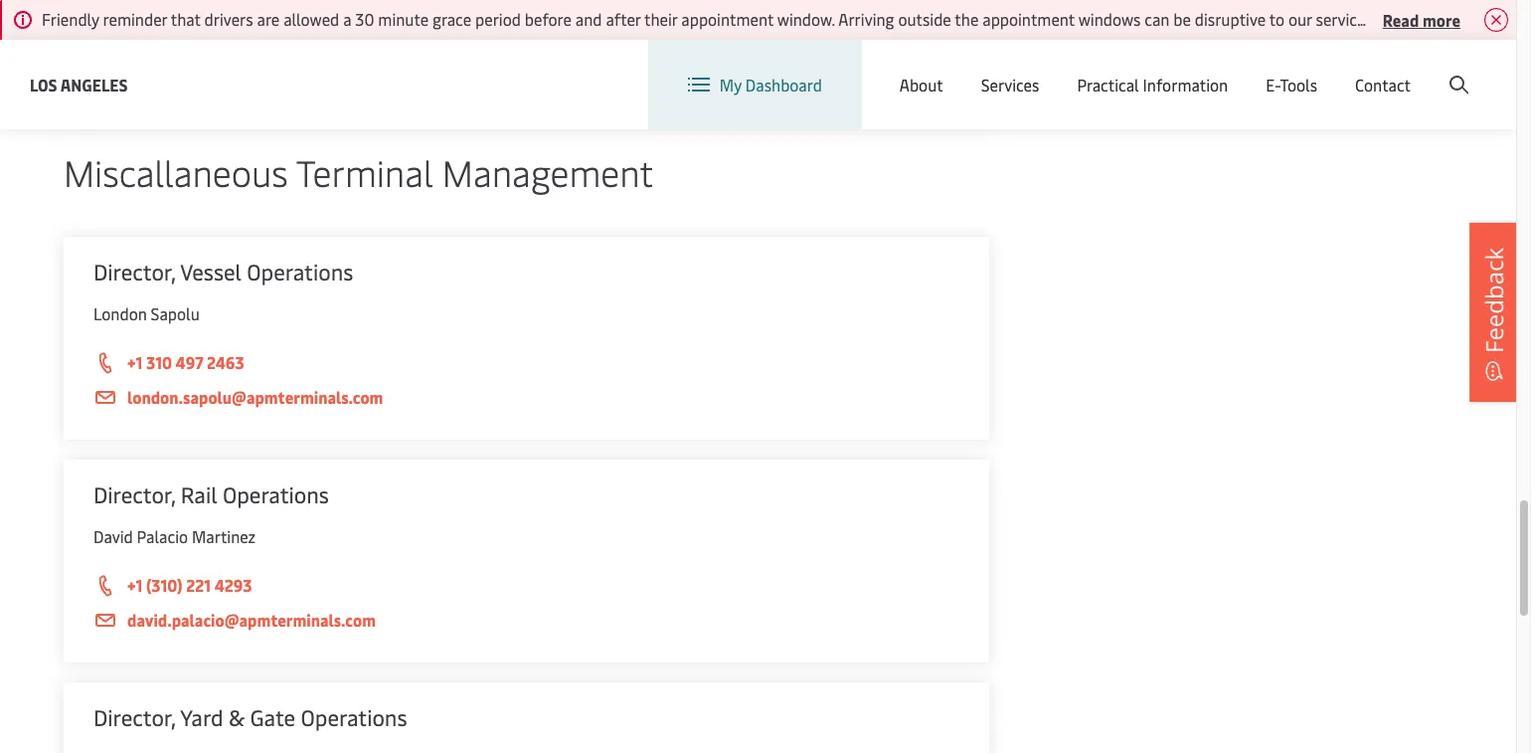 Task type: describe. For each thing, give the bounding box(es) containing it.
e-tools
[[1267, 74, 1318, 95]]

practical information button
[[1078, 40, 1229, 129]]

310
[[146, 351, 172, 373]]

more
[[1423, 8, 1461, 30]]

+1 (310) 221 4293 link
[[94, 573, 960, 599]]

account
[[1421, 58, 1479, 80]]

global
[[1133, 58, 1179, 80]]

login
[[1319, 58, 1357, 80]]

los angeles link
[[30, 72, 128, 97]]

contact
[[1356, 74, 1412, 95]]

los
[[30, 73, 57, 95]]

operations for director, vessel operations
[[247, 257, 353, 286]]

location
[[1008, 58, 1070, 80]]

london
[[94, 302, 147, 324]]

miscallaneous
[[64, 147, 288, 196]]

contact button
[[1356, 40, 1412, 129]]

+1 for director, rail operations
[[127, 574, 143, 596]]

switch location button
[[925, 58, 1070, 80]]

yard
[[180, 702, 223, 732]]

1 +1 from the top
[[127, 34, 143, 56]]

information
[[1144, 74, 1229, 95]]

2463
[[207, 351, 244, 373]]

terminal
[[296, 147, 433, 196]]

menu
[[1183, 58, 1224, 80]]

david
[[94, 525, 133, 547]]

(310)
[[146, 574, 183, 596]]

+1 310 497 2463
[[127, 351, 244, 373]]

david palacio martinez
[[94, 525, 256, 547]]

read
[[1383, 8, 1420, 30]]

login / create account link
[[1282, 40, 1479, 98]]

martinez
[[192, 525, 256, 547]]

director, for director, rail operations
[[94, 479, 176, 509]]

dashboard
[[746, 74, 822, 95]]

london.sapolu@apmterminals.com link
[[94, 385, 960, 410]]

vessel
[[180, 257, 242, 286]]

director, rail operations
[[94, 479, 329, 509]]

sapolu
[[151, 302, 200, 324]]

operations for director, rail operations
[[223, 479, 329, 509]]

+1 310 497 2463 link
[[94, 350, 960, 376]]

562
[[146, 34, 174, 56]]

los angeles
[[30, 73, 128, 95]]



Task type: vqa. For each thing, say whether or not it's contained in the screenshot.
Vessel Schedule link
no



Task type: locate. For each thing, give the bounding box(es) containing it.
director, vessel operations
[[94, 257, 353, 286]]

operations right gate
[[301, 702, 407, 732]]

2 director, from the top
[[94, 479, 176, 509]]

switch location
[[957, 58, 1070, 80]]

practical
[[1078, 74, 1140, 95]]

switch
[[957, 58, 1004, 80]]

9925
[[209, 34, 246, 56]]

feedback button
[[1470, 222, 1520, 401]]

1 vertical spatial operations
[[223, 479, 329, 509]]

my dashboard
[[720, 74, 822, 95]]

read more button
[[1383, 7, 1461, 32]]

3 director, from the top
[[94, 702, 176, 732]]

0 vertical spatial +1
[[127, 34, 143, 56]]

2 vertical spatial +1
[[127, 574, 143, 596]]

director, up the london sapolu
[[94, 257, 176, 286]]

&
[[229, 702, 245, 732]]

palacio
[[137, 525, 188, 547]]

e-tools button
[[1267, 40, 1318, 129]]

e-
[[1267, 74, 1281, 95]]

tools
[[1281, 74, 1318, 95]]

824
[[177, 34, 206, 56]]

4293
[[215, 574, 252, 596]]

2 vertical spatial director,
[[94, 702, 176, 732]]

rail
[[181, 479, 217, 509]]

497
[[176, 351, 203, 373]]

1 vertical spatial director,
[[94, 479, 176, 509]]

global menu
[[1133, 58, 1224, 80]]

221
[[186, 574, 211, 596]]

+1 left the 310
[[127, 351, 143, 373]]

services
[[982, 74, 1040, 95]]

2 +1 from the top
[[127, 351, 143, 373]]

3 +1 from the top
[[127, 574, 143, 596]]

director, yard & gate operations
[[94, 702, 407, 732]]

london.sapolu@apmterminals.com
[[127, 386, 383, 408]]

+1
[[127, 34, 143, 56], [127, 351, 143, 373], [127, 574, 143, 596]]

director, for director, yard & gate operations
[[94, 702, 176, 732]]

+1 for director, vessel operations
[[127, 351, 143, 373]]

director, left yard
[[94, 702, 176, 732]]

miscallaneous terminal management
[[64, 147, 654, 196]]

david.palacio@apmterminals.com
[[127, 609, 376, 631]]

+1 (310) 221 4293
[[127, 574, 252, 596]]

about
[[900, 74, 944, 95]]

angeles
[[60, 73, 128, 95]]

my
[[720, 74, 742, 95]]

+1 left the 562
[[127, 34, 143, 56]]

login / create account
[[1319, 58, 1479, 80]]

practical information
[[1078, 74, 1229, 95]]

close alert image
[[1485, 8, 1509, 32]]

feedback
[[1478, 247, 1511, 353]]

director, up david
[[94, 479, 176, 509]]

david.palacio@apmterminals.com link
[[94, 608, 960, 633]]

gate
[[250, 702, 296, 732]]

/
[[1361, 58, 1367, 80]]

operations
[[247, 257, 353, 286], [223, 479, 329, 509], [301, 702, 407, 732]]

operations right vessel
[[247, 257, 353, 286]]

2 vertical spatial operations
[[301, 702, 407, 732]]

about button
[[900, 40, 944, 129]]

1 vertical spatial +1
[[127, 351, 143, 373]]

director, for director, vessel operations
[[94, 257, 176, 286]]

read more
[[1383, 8, 1461, 30]]

management
[[443, 147, 654, 196]]

1 director, from the top
[[94, 257, 176, 286]]

global menu button
[[1090, 39, 1244, 99]]

+1 562 824 9925
[[127, 34, 246, 56]]

my dashboard button
[[688, 40, 822, 129]]

0 vertical spatial operations
[[247, 257, 353, 286]]

director,
[[94, 257, 176, 286], [94, 479, 176, 509], [94, 702, 176, 732]]

london sapolu
[[94, 302, 200, 324]]

0 vertical spatial director,
[[94, 257, 176, 286]]

operations up martinez
[[223, 479, 329, 509]]

create
[[1371, 58, 1417, 80]]

+1 562 824 9925 link
[[94, 33, 960, 59]]

services button
[[982, 40, 1040, 129]]

+1 left the (310)
[[127, 574, 143, 596]]



